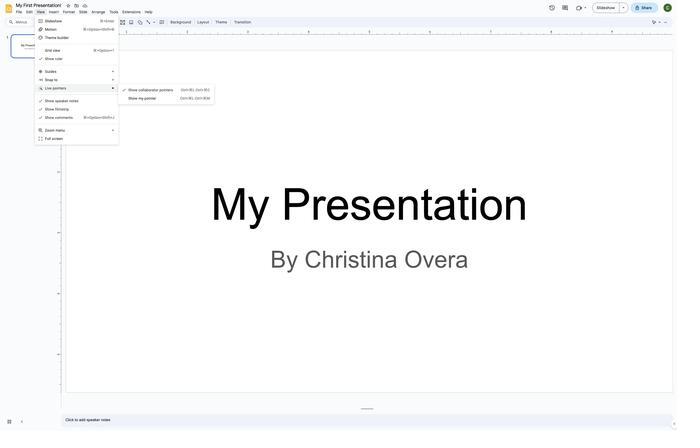 Task type: describe. For each thing, give the bounding box(es) containing it.
application containing slideshow
[[0, 0, 678, 431]]

rid
[[48, 48, 52, 53]]

builder
[[57, 36, 69, 40]]

2 ► from the top
[[112, 78, 115, 81]]

f u ll screen
[[45, 137, 63, 141]]

show collaborator pointers o element
[[128, 88, 175, 92]]

full screen u element
[[45, 137, 65, 141]]

show filmstrip f element
[[45, 107, 71, 111]]

c
[[55, 116, 57, 120]]

grid view g element
[[45, 48, 62, 53]]

help menu item
[[143, 9, 155, 15]]

⌘+option+1
[[93, 48, 114, 53]]

g
[[45, 48, 48, 53]]

share
[[642, 5, 653, 10]]

l
[[45, 86, 47, 90]]

f
[[45, 137, 47, 141]]

view
[[53, 48, 60, 53]]

ctrl+⌘l for ctrl+⌘l ctrl+⌘m
[[180, 96, 194, 100]]

start slideshow (⌘+enter) image
[[623, 7, 625, 8]]

menu containing sh
[[118, 84, 214, 104]]

⌘+option+shift+b
[[83, 27, 114, 31]]

theme
[[216, 20, 227, 24]]

snap to x element
[[45, 78, 59, 82]]

insert menu item
[[47, 9, 61, 15]]

show m y pointer
[[128, 96, 156, 100]]

menu
[[56, 128, 65, 132]]

zoom menu z element
[[45, 128, 67, 132]]

edit
[[26, 10, 33, 14]]

arrange menu item
[[90, 9, 107, 15]]

share button
[[631, 3, 659, 13]]

extensions menu item
[[120, 9, 143, 15]]

ctrl+⌘m
[[195, 96, 210, 100]]

Rename text field
[[14, 2, 64, 8]]

snap
[[45, 78, 53, 82]]

► for es
[[112, 70, 115, 73]]

insert image image
[[128, 18, 134, 26]]

z
[[45, 128, 47, 132]]

show for show m y pointer
[[128, 96, 138, 100]]

show f ilmstrip
[[45, 107, 69, 111]]

⌘+enter
[[100, 19, 114, 23]]

format menu item
[[61, 9, 77, 15]]

theme builder m element
[[45, 36, 70, 40]]

extensions
[[123, 10, 141, 14]]

ctrl+⌘c
[[196, 88, 210, 92]]

motion a element
[[45, 27, 58, 31]]

view
[[37, 10, 45, 14]]

motion
[[45, 27, 57, 31]]

speaker
[[55, 99, 68, 103]]

show comments c element
[[45, 116, 74, 120]]

ive
[[47, 86, 52, 90]]

⌘+option+shift+j
[[83, 116, 114, 120]]

edit menu item
[[24, 9, 35, 15]]

show speaker n otes
[[45, 99, 79, 103]]

es
[[53, 69, 57, 74]]

tools menu item
[[107, 9, 120, 15]]

Star checkbox
[[65, 2, 72, 9]]

► for l ive pointers
[[112, 87, 115, 89]]

background
[[171, 20, 191, 24]]

e
[[54, 36, 56, 40]]

1 horizontal spatial pointers
[[160, 88, 173, 92]]

transition button
[[232, 18, 254, 26]]

transition
[[234, 20, 251, 24]]

g rid view
[[45, 48, 60, 53]]

show for show speaker n otes
[[45, 99, 54, 103]]

mode and view toolbar
[[651, 17, 671, 27]]

r
[[55, 57, 56, 61]]

to
[[54, 78, 58, 82]]

slideshow for the slideshow p element
[[45, 19, 62, 23]]

m for e
[[51, 36, 54, 40]]

screen
[[52, 137, 63, 141]]



Task type: vqa. For each thing, say whether or not it's contained in the screenshot.
Heat Grill radio
no



Task type: locate. For each thing, give the bounding box(es) containing it.
Menus field
[[7, 18, 33, 26]]

pointer
[[145, 96, 156, 100]]

background button
[[168, 18, 194, 26]]

format
[[63, 10, 75, 14]]

slideshow up motion a element
[[45, 19, 62, 23]]

m for y
[[139, 96, 142, 100]]

show left f
[[45, 107, 54, 111]]

guides d element
[[45, 69, 58, 74]]

slideshow
[[598, 5, 616, 10], [45, 19, 62, 23]]

y
[[142, 96, 144, 100]]

oom
[[47, 128, 55, 132]]

slideshow for slideshow button
[[598, 5, 616, 10]]

4 ► from the top
[[112, 129, 115, 132]]

3 ► from the top
[[112, 87, 115, 89]]

ctrl+⌘l ctrl+⌘m element
[[174, 96, 210, 101]]

navigation
[[0, 29, 57, 431]]

theme button
[[213, 18, 230, 26]]

show left c
[[45, 116, 54, 120]]

m down motion a element
[[51, 36, 54, 40]]

slideshow inside button
[[598, 5, 616, 10]]

slideshow p element
[[45, 19, 64, 23]]

sh
[[128, 88, 133, 92]]

live pointers l element
[[45, 86, 68, 90]]

z oom menu
[[45, 128, 65, 132]]

view menu item
[[35, 9, 47, 15]]

sh o w collaborator pointers
[[128, 88, 173, 92]]

0 vertical spatial ctrl+⌘l
[[181, 88, 195, 92]]

ctrl+⌘l for ctrl+⌘l ctrl+⌘c
[[181, 88, 195, 92]]

file
[[16, 10, 22, 14]]

ilmstrip
[[56, 107, 69, 111]]

ctrl+⌘l inside the ctrl+⌘l ctrl+⌘c element
[[181, 88, 195, 92]]

the m e builder
[[45, 36, 69, 40]]

menu bar
[[14, 7, 155, 15]]

pointers right collaborator on the left of the page
[[160, 88, 173, 92]]

show my pointer m element
[[128, 96, 158, 100]]

► for z oom menu
[[112, 129, 115, 132]]

f
[[55, 107, 56, 111]]

layout button
[[196, 18, 211, 26]]

⌘+enter element
[[94, 18, 114, 24]]

1 vertical spatial ctrl+⌘l
[[180, 96, 194, 100]]

⌘+option+shift+j element
[[77, 115, 114, 120]]

ctrl+⌘l ctrl+⌘c
[[181, 88, 210, 92]]

main toolbar
[[32, 18, 254, 26]]

gui d es
[[45, 69, 57, 74]]

0 horizontal spatial pointers
[[53, 86, 66, 90]]

show ruler r element
[[45, 57, 64, 61]]

shape image
[[137, 18, 143, 26]]

ctrl+⌘l down the ctrl+⌘l ctrl+⌘c element
[[180, 96, 194, 100]]

arrange
[[92, 10, 105, 14]]

1 horizontal spatial m
[[139, 96, 142, 100]]

select line image
[[152, 19, 155, 21]]

0 horizontal spatial slideshow
[[45, 19, 62, 23]]

show r uler
[[45, 57, 63, 61]]

l ive pointers
[[45, 86, 66, 90]]

►
[[112, 70, 115, 73], [112, 78, 115, 81], [112, 87, 115, 89], [112, 129, 115, 132]]

1 vertical spatial slideshow
[[45, 19, 62, 23]]

menu
[[33, 15, 119, 431], [118, 84, 214, 104]]

slideshow left start slideshow (⌘+enter) image at right
[[598, 5, 616, 10]]

m left pointer
[[139, 96, 142, 100]]

0 horizontal spatial m
[[51, 36, 54, 40]]

w
[[135, 88, 138, 92]]

file menu item
[[14, 9, 24, 15]]

slide menu item
[[77, 9, 90, 15]]

o
[[133, 88, 135, 92]]

pointers down to
[[53, 86, 66, 90]]

pointers
[[53, 86, 66, 90], [160, 88, 173, 92]]

⌘+option+1 element
[[87, 48, 114, 53]]

application
[[0, 0, 678, 431]]

menu containing slideshow
[[33, 15, 119, 431]]

slide
[[79, 10, 88, 14]]

ctrl+⌘l ctrl+⌘c element
[[175, 87, 210, 93]]

slideshow button
[[593, 3, 620, 13]]

ctrl+⌘l
[[181, 88, 195, 92], [180, 96, 194, 100]]

u
[[47, 137, 49, 141]]

menu bar banner
[[0, 0, 678, 431]]

collaborator
[[139, 88, 159, 92]]

0 vertical spatial slideshow
[[598, 5, 616, 10]]

show
[[45, 57, 54, 61], [128, 96, 138, 100], [45, 99, 54, 103], [45, 107, 54, 111], [45, 116, 54, 120]]

menu bar containing file
[[14, 7, 155, 15]]

snap to
[[45, 78, 58, 82]]

show down o
[[128, 96, 138, 100]]

ctrl+⌘l up the ctrl+⌘l ctrl+⌘m element
[[181, 88, 195, 92]]

tools
[[110, 10, 118, 14]]

menu bar inside menu bar banner
[[14, 7, 155, 15]]

show up show f ilmstrip
[[45, 99, 54, 103]]

show for show r uler
[[45, 57, 54, 61]]

show left r
[[45, 57, 54, 61]]

ctrl+⌘l inside the ctrl+⌘l ctrl+⌘m element
[[180, 96, 194, 100]]

ctrl+⌘l ctrl+⌘m
[[180, 96, 210, 100]]

⌘+option+shift+b element
[[77, 27, 114, 32]]

show speaker notes n element
[[45, 99, 80, 103]]

1 horizontal spatial slideshow
[[598, 5, 616, 10]]

otes
[[71, 99, 79, 103]]

d
[[51, 69, 53, 74]]

show c omments
[[45, 116, 73, 120]]

show for show f ilmstrip
[[45, 107, 54, 111]]

uler
[[56, 57, 63, 61]]

the
[[45, 36, 51, 40]]

n
[[69, 99, 71, 103]]

ll
[[49, 137, 51, 141]]

m
[[51, 36, 54, 40], [139, 96, 142, 100]]

gui
[[45, 69, 51, 74]]

1 ► from the top
[[112, 70, 115, 73]]

insert
[[49, 10, 59, 14]]

omments
[[57, 116, 73, 120]]

layout
[[198, 20, 209, 24]]

0 vertical spatial m
[[51, 36, 54, 40]]

help
[[145, 10, 153, 14]]

1 vertical spatial m
[[139, 96, 142, 100]]

show for show c omments
[[45, 116, 54, 120]]



